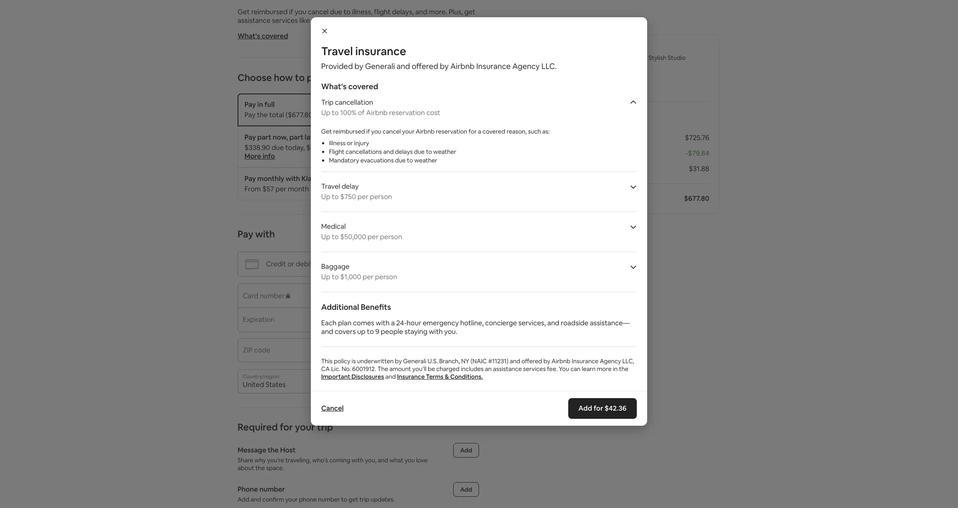 Task type: describe. For each thing, give the bounding box(es) containing it.
extra
[[397, 143, 414, 152]]

more.
[[429, 7, 447, 16]]

services inside the get reimbursed if you cancel due to illness, flight delays, and more. plus, get assistance services like emergency help.
[[272, 16, 298, 25]]

fee
[[560, 164, 570, 173]]

person inside travel delay up to $750 per person
[[370, 192, 392, 201]]

a inside each plan comes with a 24-hour emergency hotline, concierge services, and roadside assistance— and covers up to 9 people staying with you.
[[391, 319, 395, 328]]

info
[[263, 152, 275, 161]]

coming
[[330, 457, 350, 465]]

what
[[390, 457, 404, 465]]

assistance inside this policy is underwritten by generali u.s. branch, ny (naic #11231) and offered by airbnb insurance agency llc, ca lic. no. 6001912. the amount you'll be charged includes an assistance services fee. you can learn more in the important disclosures and insurance terms & conditions.
[[493, 365, 522, 373]]

add for $42.36 button
[[568, 399, 637, 419]]

due down delays
[[395, 157, 406, 164]]

6001912.
[[352, 365, 376, 373]]

up inside trip cancellation up to 100% of airbnb reservation cost
[[321, 108, 330, 117]]

assistance inside the get reimbursed if you cancel due to illness, flight delays, and more. plus, get assistance services like emergency help.
[[238, 16, 271, 25]]

studio
[[668, 54, 686, 62]]

add for add button for message the host
[[460, 447, 472, 455]]

$31.88
[[689, 164, 710, 173]]

reservation for for
[[436, 128, 467, 135]]

traveling,
[[286, 457, 311, 465]]

terms
[[426, 373, 444, 381]]

services,
[[519, 319, 546, 328]]

flight
[[329, 148, 345, 156]]

add for add for $42.36
[[579, 404, 592, 413]]

to inside the "close to promenade- stylish studio apartment"
[[606, 54, 612, 62]]

nights
[[565, 133, 584, 142]]

to inside phone number add and confirm your phone number to get trip updates.
[[341, 496, 347, 504]]

learn
[[582, 365, 596, 373]]

medical
[[321, 222, 346, 231]]

united states element
[[238, 370, 479, 394]]

medical up to $50,000 per person
[[321, 222, 402, 242]]

12
[[321, 185, 328, 194]]

for up host
[[280, 421, 293, 434]]

travel insurance provided by generali and offered by airbnb insurance agency llc.
[[321, 44, 557, 71]]

choose how to pay
[[238, 72, 323, 84]]

insurance terms & conditions. link
[[397, 373, 483, 381]]

benefits
[[361, 302, 391, 312]]

travel delay up to $750 per person
[[321, 182, 392, 201]]

amount
[[390, 365, 411, 373]]

pay for monthly
[[245, 174, 256, 183]]

$145.15
[[530, 133, 553, 142]]

today,
[[285, 143, 305, 152]]

due right the "extra"
[[414, 148, 425, 156]]

and inside message the host share why you're traveling, who's coming with you, and what you love about the space.
[[378, 457, 388, 465]]

$750
[[340, 192, 356, 201]]

if for injury
[[366, 128, 370, 135]]

a inside get reimbursed if you cancel your airbnb reservation for a covered reason, such as: illness or injury flight cancellations and delays due to weather mandatory evacuations due to weather
[[478, 128, 481, 135]]

0 horizontal spatial what's covered
[[238, 31, 288, 41]]

ca
[[321, 365, 330, 373]]

pay monthly with klarna from $57 per month for 12 months. interest may apply.
[[245, 174, 417, 194]]

visa card image
[[383, 230, 396, 239]]

($677.80).
[[286, 110, 316, 119]]

add inside phone number add and confirm your phone number to get trip updates.
[[238, 496, 249, 504]]

get inside phone number add and confirm your phone number to get trip updates.
[[349, 496, 358, 504]]

monthly
[[257, 174, 284, 183]]

up inside baggage up to $1,000 per person
[[321, 273, 330, 282]]

2 horizontal spatial insurance
[[572, 358, 599, 365]]

who's
[[312, 457, 328, 465]]

and inside the travel insurance provided by generali and offered by airbnb insurance agency llc.
[[397, 61, 410, 71]]

5
[[560, 133, 563, 142]]

required for your trip
[[238, 421, 333, 434]]

such
[[528, 128, 541, 135]]

comes
[[353, 319, 374, 328]]

additional
[[321, 302, 359, 312]]

pay for with
[[238, 228, 253, 240]]

stylish
[[649, 54, 667, 62]]

pay in full pay the total ($677.80).
[[245, 100, 316, 119]]

what's covered inside travel insurance coverage details dialog
[[321, 82, 378, 91]]

covers
[[335, 327, 356, 336]]

u.s.
[[428, 358, 438, 365]]

more
[[245, 152, 261, 161]]

for inside pay monthly with klarna from $57 per month for 12 months. interest may apply.
[[311, 185, 320, 194]]

hour
[[407, 319, 421, 328]]

and inside the get reimbursed if you cancel due to illness, flight delays, and more. plus, get assistance services like emergency help.
[[416, 7, 428, 16]]

the right about
[[256, 465, 265, 472]]

pay for part
[[245, 133, 256, 142]]

generali inside this policy is underwritten by generali u.s. branch, ny (naic #11231) and offered by airbnb insurance agency llc, ca lic. no. 6001912. the amount you'll be charged includes an assistance services fee. you can learn more in the important disclosures and insurance terms & conditions.
[[403, 358, 427, 365]]

space.
[[266, 465, 284, 472]]

up inside medical up to $50,000 per person
[[321, 233, 330, 242]]

reason,
[[507, 128, 527, 135]]

get for get reimbursed if you cancel due to illness, flight delays, and more. plus, get assistance services like emergency help.
[[238, 7, 250, 16]]

apartment
[[589, 62, 619, 69]]

insurance
[[355, 44, 406, 59]]

underwritten
[[357, 358, 394, 365]]

cancel
[[321, 404, 344, 413]]

with inside pay monthly with klarna from $57 per month for 12 months. interest may apply.
[[286, 174, 300, 183]]

cleaning fee
[[530, 164, 570, 173]]

concierge
[[485, 319, 517, 328]]

due inside the get reimbursed if you cancel due to illness, flight delays, and more. plus, get assistance services like emergency help.
[[330, 7, 342, 16]]

airbnb for pay part now, part later with airbnb $338.90 due today,  $338.90 on dec 12, 2023. no extra fees. more info
[[337, 133, 359, 142]]

get inside the get reimbursed if you cancel due to illness, flight delays, and more. plus, get assistance services like emergency help.
[[465, 7, 476, 16]]

cancel for your
[[383, 128, 401, 135]]

injury
[[354, 139, 369, 147]]

trip inside phone number add and confirm your phone number to get trip updates.
[[360, 496, 369, 504]]

of
[[358, 108, 365, 117]]

12,
[[358, 143, 366, 152]]

with inside the pay part now, part later with airbnb $338.90 due today,  $338.90 on dec 12, 2023. no extra fees. more info
[[321, 133, 336, 142]]

each plan comes with a 24-hour emergency hotline, concierge services, and roadside assistance— and covers up to 9 people staying with you.
[[321, 319, 630, 336]]

$677.80
[[684, 194, 710, 203]]

close
[[589, 54, 605, 62]]

love
[[416, 457, 428, 465]]

travel for insurance
[[321, 44, 353, 59]]

united
[[243, 380, 264, 390]]

delay
[[342, 182, 359, 191]]

this
[[321, 358, 333, 365]]

cleaning
[[530, 164, 558, 173]]

phone number add and confirm your phone number to get trip updates.
[[238, 485, 395, 504]]

lic.
[[331, 365, 340, 373]]

pay for in
[[245, 100, 256, 109]]

to inside each plan comes with a 24-hour emergency hotline, concierge services, and roadside assistance— and covers up to 9 people staying with you.
[[367, 327, 374, 336]]

$42.36
[[605, 404, 627, 413]]

you,
[[365, 457, 377, 465]]

updates.
[[371, 496, 395, 504]]

dec
[[343, 143, 356, 152]]

get for get reimbursed if you cancel your airbnb reservation for a covered reason, such as: illness or injury flight cancellations and delays due to weather mandatory evacuations due to weather
[[321, 128, 332, 135]]

generali inside the travel insurance provided by generali and offered by airbnb insurance agency llc.
[[365, 61, 395, 71]]

get reimbursed if you cancel due to illness, flight delays, and more. plus, get assistance services like emergency help.
[[238, 7, 476, 25]]

delays,
[[392, 7, 414, 16]]

to inside the get reimbursed if you cancel due to illness, flight delays, and more. plus, get assistance services like emergency help.
[[344, 7, 351, 16]]

illness,
[[352, 7, 373, 16]]

reservation for cost
[[389, 108, 425, 117]]



Task type: vqa. For each thing, say whether or not it's contained in the screenshot.
LLC,
yes



Task type: locate. For each thing, give the bounding box(es) containing it.
1 horizontal spatial get
[[465, 7, 476, 16]]

reservation down cost
[[436, 128, 467, 135]]

a left covered
[[478, 128, 481, 135]]

airbnb inside the travel insurance provided by generali and offered by airbnb insurance agency llc.
[[451, 61, 475, 71]]

pay part now, part later with airbnb $338.90 due today,  $338.90 on dec 12, 2023. no extra fees. more info
[[245, 133, 430, 161]]

up left $750
[[321, 192, 330, 201]]

0 horizontal spatial get
[[238, 7, 250, 16]]

cancel up the no
[[383, 128, 401, 135]]

you for like
[[295, 7, 306, 16]]

2 up from the top
[[321, 192, 330, 201]]

offered inside the travel insurance provided by generali and offered by airbnb insurance agency llc.
[[412, 61, 438, 71]]

agency left llc.
[[513, 61, 540, 71]]

1 horizontal spatial reservation
[[436, 128, 467, 135]]

0 vertical spatial insurance
[[477, 61, 511, 71]]

up inside travel delay up to $750 per person
[[321, 192, 330, 201]]

your inside get reimbursed if you cancel your airbnb reservation for a covered reason, such as: illness or injury flight cancellations and delays due to weather mandatory evacuations due to weather
[[402, 128, 415, 135]]

travel insurance coverage details dialog
[[311, 17, 647, 426]]

0 horizontal spatial number
[[260, 485, 285, 494]]

cancel for due
[[308, 7, 329, 16]]

to down delays
[[407, 157, 413, 164]]

services
[[272, 16, 298, 25], [523, 365, 546, 373]]

1 horizontal spatial $338.90
[[307, 143, 332, 152]]

reimbursed up what's covered button
[[251, 7, 288, 16]]

#11231)
[[488, 358, 509, 365]]

1 vertical spatial if
[[366, 128, 370, 135]]

promenade-
[[613, 54, 648, 62]]

reservation inside trip cancellation up to 100% of airbnb reservation cost
[[389, 108, 425, 117]]

the inside this policy is underwritten by generali u.s. branch, ny (naic #11231) and offered by airbnb insurance agency llc, ca lic. no. 6001912. the amount you'll be charged includes an assistance services fee. you can learn more in the important disclosures and insurance terms & conditions.
[[619, 365, 629, 373]]

cancellation
[[335, 98, 373, 107]]

1 vertical spatial number
[[318, 496, 340, 504]]

1 $338.90 from the left
[[245, 143, 270, 152]]

close to promenade- stylish studio apartment
[[589, 54, 686, 69]]

up down trip
[[321, 108, 330, 117]]

what's covered up cancellation
[[321, 82, 378, 91]]

plus,
[[449, 7, 463, 16]]

1 horizontal spatial reimbursed
[[333, 128, 365, 135]]

0 horizontal spatial reservation
[[389, 108, 425, 117]]

reservation left cost
[[389, 108, 425, 117]]

1 vertical spatial your
[[295, 421, 315, 434]]

and inside phone number add and confirm your phone number to get trip updates.
[[251, 496, 261, 504]]

1 horizontal spatial you
[[371, 128, 382, 135]]

important
[[321, 373, 350, 381]]

1 horizontal spatial what's covered
[[321, 82, 378, 91]]

1 vertical spatial a
[[391, 319, 395, 328]]

0 horizontal spatial $338.90
[[245, 143, 270, 152]]

24-
[[396, 319, 407, 328]]

what's covered button
[[238, 31, 288, 41]]

airbnb inside get reimbursed if you cancel your airbnb reservation for a covered reason, such as: illness or injury flight cancellations and delays due to weather mandatory evacuations due to weather
[[416, 128, 435, 135]]

cost
[[427, 108, 440, 117]]

this policy is underwritten by generali u.s. branch, ny (naic #11231) and offered by airbnb insurance agency llc, ca lic. no. 6001912. the amount you'll be charged includes an assistance services fee. you can learn more in the important disclosures and insurance terms & conditions.
[[321, 358, 635, 381]]

2023.
[[368, 143, 385, 152]]

per right $750
[[358, 192, 369, 201]]

charged
[[437, 365, 460, 373]]

what's covered up the choose
[[238, 31, 288, 41]]

total
[[269, 110, 284, 119]]

0 vertical spatial weather
[[433, 148, 457, 156]]

the up you're on the left of the page
[[268, 446, 279, 455]]

reservation
[[389, 108, 425, 117], [436, 128, 467, 135]]

0 vertical spatial generali
[[365, 61, 395, 71]]

branch,
[[439, 358, 460, 365]]

phone
[[238, 485, 258, 494]]

1 horizontal spatial insurance
[[477, 61, 511, 71]]

baggage
[[321, 262, 350, 271]]

roadside
[[561, 319, 589, 328]]

can
[[571, 365, 581, 373]]

insurance inside the travel insurance provided by generali and offered by airbnb insurance agency llc.
[[477, 61, 511, 71]]

to down trip
[[332, 108, 339, 117]]

pay inside pay monthly with klarna from $57 per month for 12 months. interest may apply.
[[245, 174, 256, 183]]

2 travel from the top
[[321, 182, 340, 191]]

0 horizontal spatial a
[[391, 319, 395, 328]]

1 vertical spatial weather
[[414, 157, 438, 164]]

travel inside the travel insurance provided by generali and offered by airbnb insurance agency llc.
[[321, 44, 353, 59]]

0 vertical spatial in
[[257, 100, 263, 109]]

2 part from the left
[[290, 133, 303, 142]]

message the host share why you're traveling, who's coming with you, and what you love about the space.
[[238, 446, 429, 472]]

services left like
[[272, 16, 298, 25]]

2 vertical spatial person
[[375, 273, 397, 282]]

2 add button from the top
[[453, 483, 479, 497]]

to inside trip cancellation up to 100% of airbnb reservation cost
[[332, 108, 339, 117]]

2 horizontal spatial you
[[405, 457, 415, 465]]

to right phone
[[341, 496, 347, 504]]

0 horizontal spatial emergency
[[312, 16, 348, 25]]

your
[[402, 128, 415, 135], [295, 421, 315, 434], [285, 496, 298, 504]]

reimbursed inside get reimbursed if you cancel your airbnb reservation for a covered reason, such as: illness or injury flight cancellations and delays due to weather mandatory evacuations due to weather
[[333, 128, 365, 135]]

1 vertical spatial travel
[[321, 182, 340, 191]]

you
[[559, 365, 569, 373]]

up down baggage
[[321, 273, 330, 282]]

-
[[686, 149, 688, 158]]

1 horizontal spatial number
[[318, 496, 340, 504]]

person inside baggage up to $1,000 per person
[[375, 273, 397, 282]]

and right the #11231)
[[510, 358, 520, 365]]

in
[[257, 100, 263, 109], [613, 365, 618, 373]]

pay inside the pay part now, part later with airbnb $338.90 due today,  $338.90 on dec 12, 2023. no extra fees. more info
[[245, 133, 256, 142]]

offered inside this policy is underwritten by generali u.s. branch, ny (naic #11231) and offered by airbnb insurance agency llc, ca lic. no. 6001912. the amount you'll be charged includes an assistance services fee. you can learn more in the important disclosures and insurance terms & conditions.
[[522, 358, 542, 365]]

(naic
[[471, 358, 487, 365]]

1 horizontal spatial get
[[321, 128, 332, 135]]

1 vertical spatial offered
[[522, 358, 542, 365]]

what's covered
[[238, 31, 288, 41], [321, 82, 378, 91]]

or
[[347, 139, 353, 147]]

1 american express card image from the top
[[398, 230, 414, 239]]

you inside the get reimbursed if you cancel due to illness, flight delays, and more. plus, get assistance services like emergency help.
[[295, 7, 306, 16]]

if inside get reimbursed if you cancel your airbnb reservation for a covered reason, such as: illness or injury flight cancellations and delays due to weather mandatory evacuations due to weather
[[366, 128, 370, 135]]

assistance up what's covered button
[[238, 16, 271, 25]]

0 horizontal spatial services
[[272, 16, 298, 25]]

0 horizontal spatial get
[[349, 496, 358, 504]]

1 horizontal spatial assistance
[[493, 365, 522, 373]]

to right the close
[[606, 54, 612, 62]]

and down insurance
[[397, 61, 410, 71]]

get
[[465, 7, 476, 16], [349, 496, 358, 504]]

0 vertical spatial reservation
[[389, 108, 425, 117]]

and left more.
[[416, 7, 428, 16]]

0 vertical spatial offered
[[412, 61, 438, 71]]

important disclosures link
[[321, 373, 384, 381]]

1 vertical spatial get
[[349, 496, 358, 504]]

get inside get reimbursed if you cancel your airbnb reservation for a covered reason, such as: illness or injury flight cancellations and delays due to weather mandatory evacuations due to weather
[[321, 128, 332, 135]]

x
[[554, 133, 558, 142]]

1 vertical spatial cancel
[[383, 128, 401, 135]]

cancel inside get reimbursed if you cancel your airbnb reservation for a covered reason, such as: illness or injury flight cancellations and delays due to weather mandatory evacuations due to weather
[[383, 128, 401, 135]]

per right $57
[[276, 185, 287, 194]]

evacuations
[[361, 157, 394, 164]]

per right $1,000
[[363, 273, 374, 282]]

fee.
[[547, 365, 558, 373]]

and right you,
[[378, 457, 388, 465]]

more info button
[[245, 152, 275, 161]]

for inside get reimbursed if you cancel your airbnb reservation for a covered reason, such as: illness or injury flight cancellations and delays due to weather mandatory evacuations due to weather
[[469, 128, 477, 135]]

to left 9 on the left bottom of page
[[367, 327, 374, 336]]

0 vertical spatial what's covered
[[238, 31, 288, 41]]

per left visa card image at the top left
[[368, 233, 379, 242]]

person for medical up to $50,000 per person
[[380, 233, 402, 242]]

0 horizontal spatial part
[[257, 133, 271, 142]]

be
[[428, 365, 435, 373]]

if inside the get reimbursed if you cancel due to illness, flight delays, and more. plus, get assistance services like emergency help.
[[289, 7, 293, 16]]

emergency right like
[[312, 16, 348, 25]]

agency
[[513, 61, 540, 71], [600, 358, 621, 365]]

person for baggage up to $1,000 per person
[[375, 273, 397, 282]]

you inside get reimbursed if you cancel your airbnb reservation for a covered reason, such as: illness or injury flight cancellations and delays due to weather mandatory evacuations due to weather
[[371, 128, 382, 135]]

1 vertical spatial person
[[380, 233, 402, 242]]

trip
[[317, 421, 333, 434], [360, 496, 369, 504]]

0 vertical spatial you
[[295, 7, 306, 16]]

0 vertical spatial get
[[465, 7, 476, 16]]

number up 'confirm'
[[260, 485, 285, 494]]

trip down cancel button
[[317, 421, 333, 434]]

0 vertical spatial reimbursed
[[251, 7, 288, 16]]

travel up provided
[[321, 44, 353, 59]]

1 horizontal spatial trip
[[360, 496, 369, 504]]

emergency inside each plan comes with a 24-hour emergency hotline, concierge services, and roadside assistance— and covers up to 9 people staying with you.
[[423, 319, 459, 328]]

choose
[[238, 72, 272, 84]]

with inside message the host share why you're traveling, who's coming with you, and what you love about the space.
[[352, 457, 364, 465]]

and left covers at the bottom of the page
[[321, 327, 333, 336]]

emergency right hour
[[423, 319, 459, 328]]

0 horizontal spatial agency
[[513, 61, 540, 71]]

emergency inside the get reimbursed if you cancel due to illness, flight delays, and more. plus, get assistance services like emergency help.
[[312, 16, 348, 25]]

1 vertical spatial in
[[613, 365, 618, 373]]

3 up from the top
[[321, 233, 330, 242]]

1 horizontal spatial cancel
[[383, 128, 401, 135]]

if left like
[[289, 7, 293, 16]]

you inside message the host share why you're traveling, who's coming with you, and what you love about the space.
[[405, 457, 415, 465]]

apply.
[[398, 185, 417, 194]]

hotline,
[[461, 319, 484, 328]]

1 vertical spatial insurance
[[572, 358, 599, 365]]

$145.15 x 5 nights
[[530, 133, 584, 142]]

the down full
[[257, 110, 268, 119]]

in right more
[[613, 365, 618, 373]]

trip cancellation up to 100% of airbnb reservation cost
[[321, 98, 440, 117]]

services left fee.
[[523, 365, 546, 373]]

1 horizontal spatial if
[[366, 128, 370, 135]]

to left illness,
[[344, 7, 351, 16]]

flight
[[374, 7, 391, 16]]

0 horizontal spatial if
[[289, 7, 293, 16]]

each
[[321, 319, 337, 328]]

reimbursed up or
[[333, 128, 365, 135]]

2 vertical spatial you
[[405, 457, 415, 465]]

cancel inside the get reimbursed if you cancel due to illness, flight delays, and more. plus, get assistance services like emergency help.
[[308, 7, 329, 16]]

0 horizontal spatial generali
[[365, 61, 395, 71]]

0 vertical spatial add button
[[453, 443, 479, 458]]

person right $50,000
[[380, 233, 402, 242]]

to left pay
[[295, 72, 305, 84]]

llc.
[[542, 61, 557, 71]]

0 vertical spatial assistance
[[238, 16, 271, 25]]

why
[[255, 457, 266, 465]]

airbnb inside the pay part now, part later with airbnb $338.90 due today,  $338.90 on dec 12, 2023. no extra fees. more info
[[337, 133, 359, 142]]

1 up from the top
[[321, 108, 330, 117]]

1 vertical spatial emergency
[[423, 319, 459, 328]]

your for reimbursed
[[402, 128, 415, 135]]

1 vertical spatial add button
[[453, 483, 479, 497]]

reimbursed for services
[[251, 7, 288, 16]]

visa card image
[[383, 233, 396, 237]]

provided
[[321, 61, 353, 71]]

get
[[238, 7, 250, 16], [321, 128, 332, 135]]

to inside baggage up to $1,000 per person
[[332, 273, 339, 282]]

person inside medical up to $50,000 per person
[[380, 233, 402, 242]]

additional benefits
[[321, 302, 391, 312]]

agency inside this policy is underwritten by generali u.s. branch, ny (naic #11231) and offered by airbnb insurance agency llc, ca lic. no. 6001912. the amount you'll be charged includes an assistance services fee. you can learn more in the important disclosures and insurance terms & conditions.
[[600, 358, 621, 365]]

insurance
[[477, 61, 511, 71], [572, 358, 599, 365], [397, 373, 425, 381]]

1 horizontal spatial in
[[613, 365, 618, 373]]

part up today,
[[290, 133, 303, 142]]

get left "updates."
[[349, 496, 358, 504]]

on
[[334, 143, 342, 152]]

1 vertical spatial services
[[523, 365, 546, 373]]

reimbursed inside the get reimbursed if you cancel due to illness, flight delays, and more. plus, get assistance services like emergency help.
[[251, 7, 288, 16]]

emergency
[[312, 16, 348, 25], [423, 319, 459, 328]]

0 vertical spatial person
[[370, 192, 392, 201]]

person up benefits
[[375, 273, 397, 282]]

airbnb inside trip cancellation up to 100% of airbnb reservation cost
[[366, 108, 388, 117]]

american express card image right visa card image at the top left
[[398, 233, 414, 237]]

get right plus,
[[465, 7, 476, 16]]

for left 12
[[311, 185, 320, 194]]

to left $750
[[332, 192, 339, 201]]

weather down fees.
[[414, 157, 438, 164]]

1 add button from the top
[[453, 443, 479, 458]]

0 vertical spatial a
[[478, 128, 481, 135]]

cancel left help.
[[308, 7, 329, 16]]

as:
[[543, 128, 550, 135]]

and up evacuations
[[383, 148, 394, 156]]

0 vertical spatial agency
[[513, 61, 540, 71]]

in inside this policy is underwritten by generali u.s. branch, ny (naic #11231) and offered by airbnb insurance agency llc, ca lic. no. 6001912. the amount you'll be charged includes an assistance services fee. you can learn more in the important disclosures and insurance terms & conditions.
[[613, 365, 618, 373]]

travel left delay
[[321, 182, 340, 191]]

0 vertical spatial emergency
[[312, 16, 348, 25]]

a
[[478, 128, 481, 135], [391, 319, 395, 328]]

fees.
[[415, 143, 430, 152]]

trip
[[321, 98, 334, 107]]

$50,000
[[340, 233, 366, 242]]

airbnb for get reimbursed if you cancel your airbnb reservation for a covered reason, such as: illness or injury flight cancellations and delays due to weather mandatory evacuations due to weather
[[416, 128, 435, 135]]

later
[[305, 133, 320, 142]]

generali down insurance
[[365, 61, 395, 71]]

your up the "extra"
[[402, 128, 415, 135]]

per inside pay monthly with klarna from $57 per month for 12 months. interest may apply.
[[276, 185, 287, 194]]

weather right fees.
[[433, 148, 457, 156]]

you'll
[[413, 365, 427, 373]]

in left full
[[257, 100, 263, 109]]

an
[[485, 365, 492, 373]]

if for like
[[289, 7, 293, 16]]

0 horizontal spatial reimbursed
[[251, 7, 288, 16]]

1 horizontal spatial offered
[[522, 358, 542, 365]]

your for number
[[285, 496, 298, 504]]

per inside baggage up to $1,000 per person
[[363, 273, 374, 282]]

months.
[[330, 185, 355, 194]]

100%
[[340, 108, 357, 117]]

phone
[[299, 496, 317, 504]]

2 vertical spatial insurance
[[397, 373, 425, 381]]

1 vertical spatial get
[[321, 128, 332, 135]]

pay
[[307, 72, 323, 84]]

0 horizontal spatial insurance
[[397, 373, 425, 381]]

0 vertical spatial trip
[[317, 421, 333, 434]]

1 vertical spatial trip
[[360, 496, 369, 504]]

1 vertical spatial generali
[[403, 358, 427, 365]]

travel for delay
[[321, 182, 340, 191]]

$79.84
[[688, 149, 710, 158]]

up down medical
[[321, 233, 330, 242]]

is
[[352, 358, 356, 365]]

$338.90 up monthly
[[245, 143, 270, 152]]

and down underwritten
[[386, 373, 396, 381]]

0 vertical spatial travel
[[321, 44, 353, 59]]

1 travel from the top
[[321, 44, 353, 59]]

to inside medical up to $50,000 per person
[[332, 233, 339, 242]]

your up host
[[295, 421, 315, 434]]

you for injury
[[371, 128, 382, 135]]

required
[[238, 421, 278, 434]]

interest
[[357, 185, 381, 194]]

part left now,
[[257, 133, 271, 142]]

travel
[[321, 44, 353, 59], [321, 182, 340, 191]]

agency left llc,
[[600, 358, 621, 365]]

0 horizontal spatial cancel
[[308, 7, 329, 16]]

due left help.
[[330, 7, 342, 16]]

american express card image
[[398, 230, 414, 239], [398, 233, 414, 237]]

in inside pay in full pay the total ($677.80).
[[257, 100, 263, 109]]

assistance—
[[590, 319, 630, 328]]

$338.90 down later
[[307, 143, 332, 152]]

services inside this policy is underwritten by generali u.s. branch, ny (naic #11231) and offered by airbnb insurance agency llc, ca lic. no. 6001912. the amount you'll be charged includes an assistance services fee. you can learn more in the important disclosures and insurance terms & conditions.
[[523, 365, 546, 373]]

for left covered
[[469, 128, 477, 135]]

1 horizontal spatial a
[[478, 128, 481, 135]]

0 vertical spatial number
[[260, 485, 285, 494]]

to right the "extra"
[[426, 148, 432, 156]]

2 american express card image from the top
[[398, 233, 414, 237]]

4 up from the top
[[321, 273, 330, 282]]

1 horizontal spatial emergency
[[423, 319, 459, 328]]

a left the 24-
[[391, 319, 395, 328]]

your left phone
[[285, 496, 298, 504]]

0 horizontal spatial assistance
[[238, 16, 271, 25]]

if up injury
[[366, 128, 370, 135]]

number right phone
[[318, 496, 340, 504]]

and down phone
[[251, 496, 261, 504]]

add
[[579, 404, 592, 413], [460, 447, 472, 455], [460, 486, 472, 494], [238, 496, 249, 504]]

and inside get reimbursed if you cancel your airbnb reservation for a covered reason, such as: illness or injury flight cancellations and delays due to weather mandatory evacuations due to weather
[[383, 148, 394, 156]]

with
[[321, 133, 336, 142], [286, 174, 300, 183], [255, 228, 275, 240], [376, 319, 390, 328], [429, 327, 443, 336], [352, 457, 364, 465]]

month
[[288, 185, 309, 194]]

for inside button
[[594, 404, 603, 413]]

to down medical
[[332, 233, 339, 242]]

generali left u.s.
[[403, 358, 427, 365]]

get inside the get reimbursed if you cancel due to illness, flight delays, and more. plus, get assistance services like emergency help.
[[238, 7, 250, 16]]

share
[[238, 457, 253, 465]]

add button for message the host
[[453, 443, 479, 458]]

travel inside travel delay up to $750 per person
[[321, 182, 340, 191]]

0 horizontal spatial trip
[[317, 421, 333, 434]]

None radio
[[463, 101, 472, 110]]

&
[[445, 373, 449, 381]]

2 $338.90 from the left
[[307, 143, 332, 152]]

per inside medical up to $50,000 per person
[[368, 233, 379, 242]]

0 vertical spatial cancel
[[308, 7, 329, 16]]

1 vertical spatial what's covered
[[321, 82, 378, 91]]

1 horizontal spatial part
[[290, 133, 303, 142]]

full
[[265, 100, 275, 109]]

1 horizontal spatial agency
[[600, 358, 621, 365]]

american express card image right visa card icon
[[398, 230, 414, 239]]

get up what's covered button
[[238, 7, 250, 16]]

weather
[[433, 148, 457, 156], [414, 157, 438, 164]]

airbnb for trip cancellation up to 100% of airbnb reservation cost
[[366, 108, 388, 117]]

1 vertical spatial you
[[371, 128, 382, 135]]

to inside travel delay up to $750 per person
[[332, 192, 339, 201]]

0 vertical spatial if
[[289, 7, 293, 16]]

if
[[289, 7, 293, 16], [366, 128, 370, 135]]

by
[[355, 61, 364, 71], [440, 61, 449, 71], [395, 358, 402, 365], [544, 358, 551, 365]]

1 horizontal spatial generali
[[403, 358, 427, 365]]

reimbursed for or
[[333, 128, 365, 135]]

0 vertical spatial get
[[238, 7, 250, 16]]

and right services,
[[548, 319, 560, 328]]

the right more
[[619, 365, 629, 373]]

the inside pay in full pay the total ($677.80).
[[257, 110, 268, 119]]

1 vertical spatial agency
[[600, 358, 621, 365]]

includes
[[461, 365, 484, 373]]

1 part from the left
[[257, 133, 271, 142]]

0 horizontal spatial in
[[257, 100, 263, 109]]

per inside travel delay up to $750 per person
[[358, 192, 369, 201]]

1 vertical spatial assistance
[[493, 365, 522, 373]]

1 vertical spatial reservation
[[436, 128, 467, 135]]

0 horizontal spatial offered
[[412, 61, 438, 71]]

for left $42.36
[[594, 404, 603, 413]]

get right later
[[321, 128, 332, 135]]

united states
[[243, 380, 286, 390]]

add inside travel insurance coverage details dialog
[[579, 404, 592, 413]]

None radio
[[463, 133, 472, 143], [463, 175, 472, 184], [463, 133, 472, 143], [463, 175, 472, 184]]

your inside phone number add and confirm your phone number to get trip updates.
[[285, 496, 298, 504]]

reservation inside get reimbursed if you cancel your airbnb reservation for a covered reason, such as: illness or injury flight cancellations and delays due to weather mandatory evacuations due to weather
[[436, 128, 467, 135]]

person left apply.
[[370, 192, 392, 201]]

0 horizontal spatial you
[[295, 7, 306, 16]]

add button for phone number
[[453, 483, 479, 497]]

0 vertical spatial your
[[402, 128, 415, 135]]

due inside the pay part now, part later with airbnb $338.90 due today,  $338.90 on dec 12, 2023. no extra fees. more info
[[272, 143, 284, 152]]

to down baggage
[[332, 273, 339, 282]]

assistance right an at the bottom
[[493, 365, 522, 373]]

due down now,
[[272, 143, 284, 152]]

1 horizontal spatial services
[[523, 365, 546, 373]]

ny
[[461, 358, 469, 365]]

2 vertical spatial your
[[285, 496, 298, 504]]

trip left "updates."
[[360, 496, 369, 504]]

add for add button related to phone number
[[460, 486, 472, 494]]

0 vertical spatial services
[[272, 16, 298, 25]]

airbnb inside this policy is underwritten by generali u.s. branch, ny (naic #11231) and offered by airbnb insurance agency llc, ca lic. no. 6001912. the amount you'll be charged includes an assistance services fee. you can learn more in the important disclosures and insurance terms & conditions.
[[552, 358, 571, 365]]

1 vertical spatial reimbursed
[[333, 128, 365, 135]]

agency inside the travel insurance provided by generali and offered by airbnb insurance agency llc.
[[513, 61, 540, 71]]



